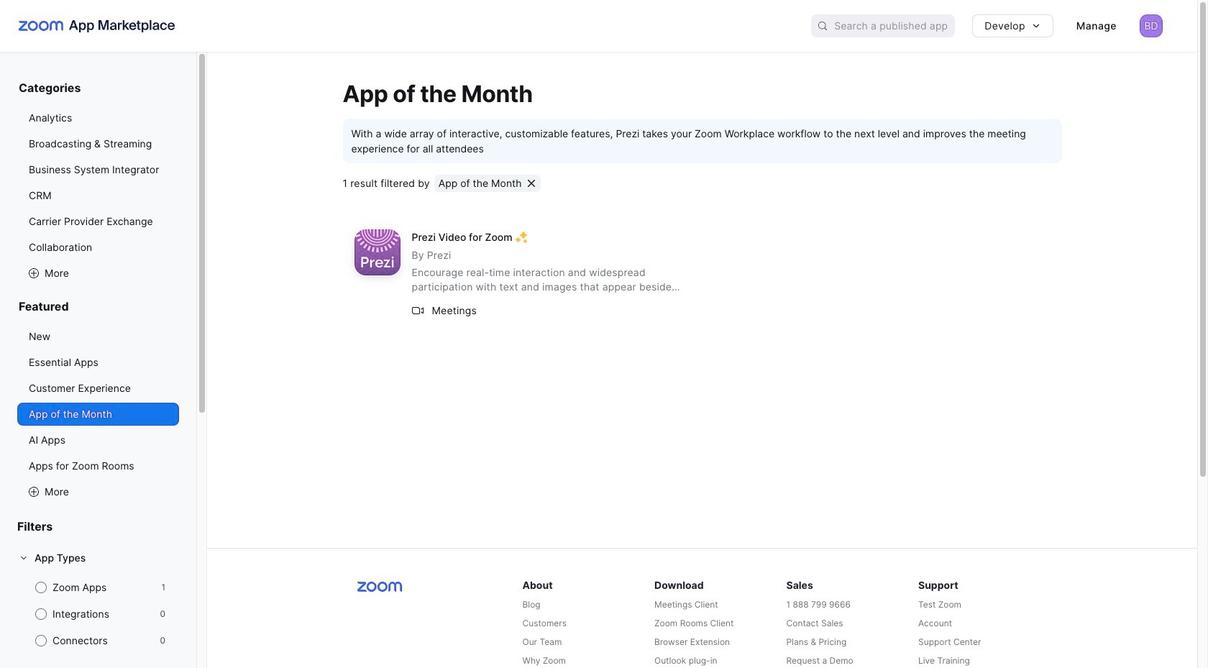 Task type: locate. For each thing, give the bounding box(es) containing it.
banner
[[0, 0, 1198, 52]]

search a published app element
[[812, 14, 956, 37]]

Search text field
[[835, 15, 956, 36]]

current user is barb dwyer element
[[1141, 14, 1164, 37]]



